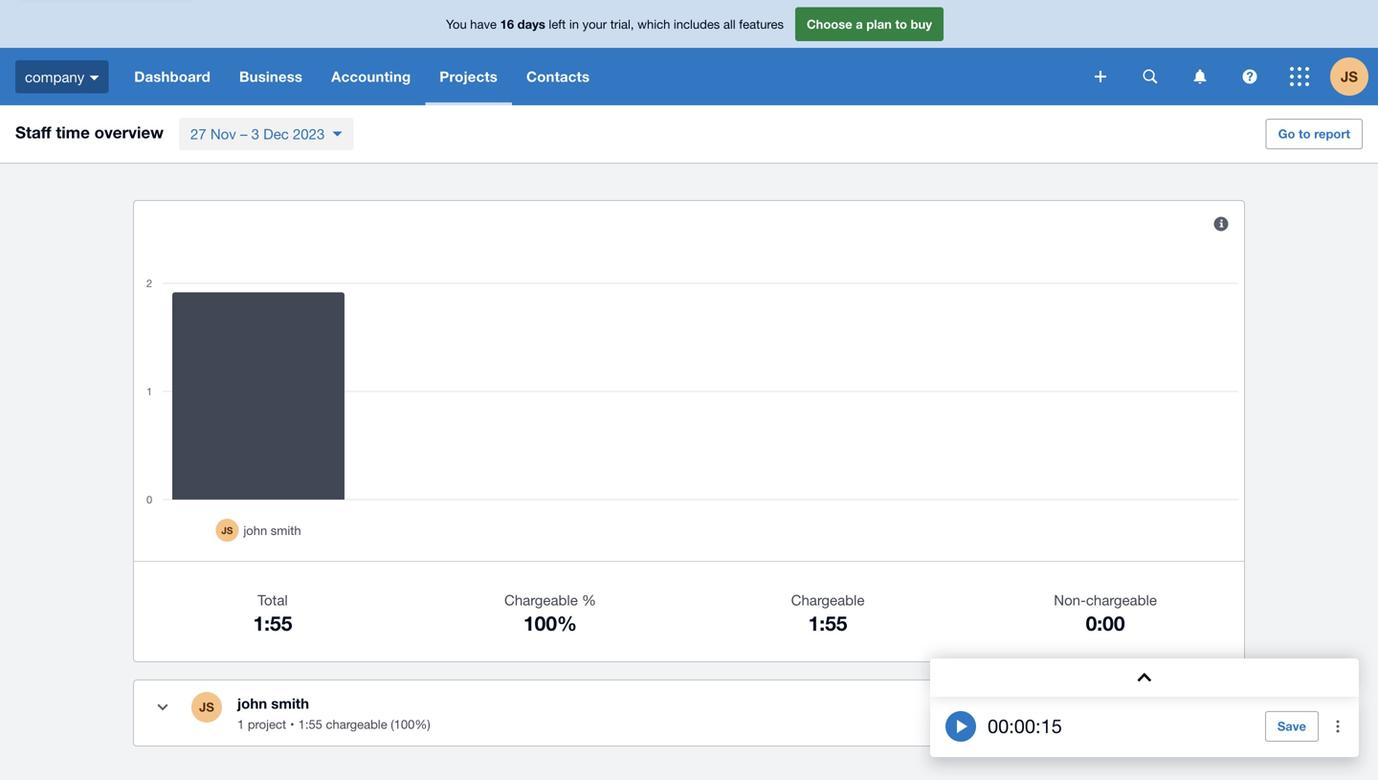 Task type: describe. For each thing, give the bounding box(es) containing it.
buy
[[911, 17, 932, 31]]

smith
[[271, 695, 309, 712]]

choose a plan to buy
[[807, 17, 932, 31]]

total
[[258, 592, 288, 608]]

banner containing dashboard
[[0, 0, 1378, 105]]

you have 16 days left in your trial, which includes all features
[[446, 17, 784, 31]]

js button
[[1330, 48, 1378, 105]]

dec
[[263, 125, 289, 142]]

start timer image
[[946, 711, 976, 742]]

1:55 inside chargeable 1:55
[[808, 611, 848, 635]]

entries
[[1176, 700, 1217, 715]]

accounting button
[[317, 48, 425, 105]]

all
[[724, 17, 736, 31]]

•
[[290, 717, 294, 732]]

your
[[583, 17, 607, 31]]

%
[[582, 592, 596, 608]]

chargeable for 100%
[[504, 592, 578, 608]]

in
[[569, 17, 579, 31]]

–
[[240, 125, 247, 142]]

nov
[[210, 125, 236, 142]]

project
[[248, 717, 286, 732]]

chart key image
[[1214, 217, 1229, 231]]

business
[[239, 68, 303, 85]]

dashboard link
[[120, 48, 225, 105]]

overview
[[94, 123, 164, 142]]

staff
[[15, 123, 51, 142]]

accounting
[[331, 68, 411, 85]]

00:00:15
[[988, 715, 1062, 737]]

toggle button
[[144, 688, 182, 726]]

which
[[638, 17, 670, 31]]

2023
[[293, 125, 325, 142]]

business button
[[225, 48, 317, 105]]

chargeable % 100%
[[504, 592, 596, 635]]

save
[[1278, 719, 1306, 734]]

3
[[251, 125, 259, 142]]

a
[[856, 17, 863, 31]]

john smith 1 project • 1:55 chargeable (100%)
[[237, 695, 430, 732]]

view time entries
[[1115, 700, 1217, 715]]

time for view
[[1146, 700, 1172, 715]]

27 nov – 3 dec 2023 button
[[179, 118, 354, 150]]

projects
[[440, 68, 498, 85]]



Task type: locate. For each thing, give the bounding box(es) containing it.
company
[[25, 68, 84, 85]]

toggle image
[[157, 704, 168, 711]]

(100%)
[[391, 717, 430, 732]]

time
[[56, 123, 90, 142], [1146, 700, 1172, 715]]

to
[[895, 17, 907, 31], [1299, 126, 1311, 141]]

dashboard
[[134, 68, 211, 85]]

go to report button
[[1266, 119, 1363, 149]]

1 vertical spatial to
[[1299, 126, 1311, 141]]

100%
[[524, 611, 577, 635]]

staff time overview
[[15, 123, 164, 142]]

time for staff
[[56, 123, 90, 142]]

1 horizontal spatial chargeable
[[791, 592, 865, 608]]

company button
[[0, 48, 120, 105]]

0 vertical spatial chargeable
[[1086, 592, 1157, 608]]

svg image
[[1290, 67, 1309, 86], [1243, 69, 1257, 84], [1095, 71, 1106, 82], [89, 75, 99, 80]]

john
[[237, 695, 267, 712]]

have
[[470, 17, 497, 31]]

0 horizontal spatial js
[[199, 700, 214, 715]]

save button
[[1265, 711, 1319, 742]]

chargeable
[[504, 592, 578, 608], [791, 592, 865, 608]]

to inside button
[[1299, 126, 1311, 141]]

projects button
[[425, 48, 512, 105]]

choose
[[807, 17, 853, 31]]

0 horizontal spatial svg image
[[1143, 69, 1158, 84]]

1 vertical spatial time
[[1146, 700, 1172, 715]]

includes
[[674, 17, 720, 31]]

1 svg image from the left
[[1143, 69, 1158, 84]]

chargeable inside non-chargeable 0:00
[[1086, 592, 1157, 608]]

chart key button
[[1202, 205, 1240, 243]]

days
[[518, 17, 545, 31]]

svg image inside "company" popup button
[[89, 75, 99, 80]]

go
[[1278, 126, 1295, 141]]

time inside view time entries link
[[1146, 700, 1172, 715]]

js inside popup button
[[1341, 68, 1358, 85]]

2 chargeable from the left
[[791, 592, 865, 608]]

2 svg image from the left
[[1194, 69, 1206, 84]]

time right view in the bottom of the page
[[1146, 700, 1172, 715]]

chargeable left (100%)
[[326, 717, 387, 732]]

contacts button
[[512, 48, 604, 105]]

chargeable inside chargeable % 100%
[[504, 592, 578, 608]]

0:00
[[1086, 611, 1125, 635]]

0 vertical spatial to
[[895, 17, 907, 31]]

0 horizontal spatial time
[[56, 123, 90, 142]]

left
[[549, 17, 566, 31]]

more options image
[[1319, 707, 1357, 746]]

features
[[739, 17, 784, 31]]

total 1:55
[[253, 592, 292, 635]]

time right staff
[[56, 123, 90, 142]]

contacts
[[526, 68, 590, 85]]

to inside banner
[[895, 17, 907, 31]]

go to report
[[1278, 126, 1351, 141]]

chargeable
[[1086, 592, 1157, 608], [326, 717, 387, 732]]

0 horizontal spatial chargeable
[[326, 717, 387, 732]]

non-
[[1054, 592, 1086, 608]]

banner
[[0, 0, 1378, 105]]

1 chargeable from the left
[[504, 592, 578, 608]]

16
[[500, 17, 514, 31]]

chargeable inside john smith 1 project • 1:55 chargeable (100%)
[[326, 717, 387, 732]]

1 horizontal spatial js
[[1341, 68, 1358, 85]]

plan
[[867, 17, 892, 31]]

report
[[1314, 126, 1351, 141]]

trial,
[[610, 17, 634, 31]]

svg image
[[1143, 69, 1158, 84], [1194, 69, 1206, 84]]

to left buy
[[895, 17, 907, 31]]

to right go
[[1299, 126, 1311, 141]]

0 horizontal spatial chargeable
[[504, 592, 578, 608]]

chargeable for 1:55
[[791, 592, 865, 608]]

js right toggle "image"
[[199, 700, 214, 715]]

js
[[1341, 68, 1358, 85], [199, 700, 214, 715]]

non-chargeable 0:00
[[1054, 592, 1157, 635]]

chargeable up 0:00
[[1086, 592, 1157, 608]]

1 horizontal spatial to
[[1299, 126, 1311, 141]]

you
[[446, 17, 467, 31]]

1:55
[[253, 611, 292, 635], [808, 611, 848, 635], [1040, 699, 1068, 716], [298, 717, 322, 732]]

1 horizontal spatial time
[[1146, 700, 1172, 715]]

27 nov – 3 dec 2023
[[190, 125, 325, 142]]

1 horizontal spatial svg image
[[1194, 69, 1206, 84]]

27
[[190, 125, 206, 142]]

chargeable 1:55
[[791, 592, 865, 635]]

0 horizontal spatial to
[[895, 17, 907, 31]]

1 horizontal spatial chargeable
[[1086, 592, 1157, 608]]

0 vertical spatial time
[[56, 123, 90, 142]]

view time entries link
[[1102, 692, 1229, 723]]

1:55 inside john smith 1 project • 1:55 chargeable (100%)
[[298, 717, 322, 732]]

1 vertical spatial chargeable
[[326, 717, 387, 732]]

js up report
[[1341, 68, 1358, 85]]

1 vertical spatial js
[[199, 700, 214, 715]]

0 vertical spatial js
[[1341, 68, 1358, 85]]

view
[[1115, 700, 1143, 715]]

1
[[237, 717, 244, 732]]



Task type: vqa. For each thing, say whether or not it's contained in the screenshot.
the Accounting
yes



